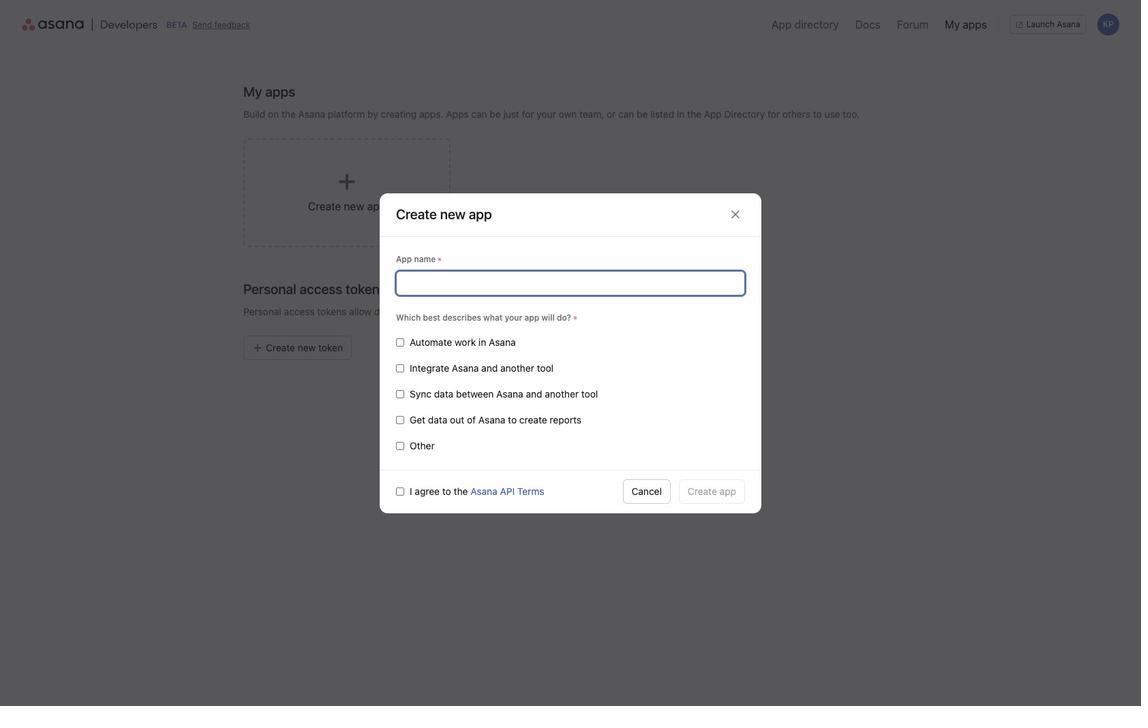 Task type: vqa. For each thing, say whether or not it's contained in the screenshot.
topmost the data
yes



Task type: describe. For each thing, give the bounding box(es) containing it.
i agree to the asana api terms
[[410, 486, 544, 498]]

beta send feedback
[[166, 20, 250, 30]]

directory
[[795, 18, 839, 31]]

send
[[193, 20, 212, 30]]

docs link
[[855, 16, 881, 33]]

personal access tokens allow developers to conveniently authenticate one-off apps and scripts.
[[243, 306, 666, 318]]

required image
[[436, 255, 444, 264]]

apps inside button
[[963, 18, 987, 31]]

asana up get data out of asana to create reports
[[496, 388, 523, 400]]

api
[[500, 486, 515, 498]]

will
[[542, 313, 555, 323]]

build on the asana platform by creating apps. apps can be just for your own team, or can be listed in the app directory for others to use too.
[[243, 108, 860, 120]]

sync data between asana and another tool
[[410, 388, 598, 400]]

asana down work
[[452, 362, 479, 374]]

1 vertical spatial and
[[481, 362, 498, 374]]

data for sync
[[434, 388, 454, 400]]

launch asana
[[1027, 19, 1081, 29]]

create new token button
[[243, 336, 352, 361]]

what
[[483, 313, 503, 323]]

get
[[410, 414, 425, 426]]

app directory link
[[772, 16, 839, 33]]

directory
[[724, 108, 765, 120]]

tokens
[[317, 306, 347, 318]]

2 horizontal spatial the
[[687, 108, 702, 120]]

listed
[[651, 108, 674, 120]]

developers
[[374, 306, 423, 318]]

0 vertical spatial in
[[677, 108, 685, 120]]

0 horizontal spatial the
[[282, 108, 296, 120]]

none text field inside create new app 'dialog'
[[396, 271, 745, 296]]

access
[[284, 306, 315, 318]]

integrate asana and another tool
[[410, 362, 554, 374]]

build
[[243, 108, 265, 120]]

reports
[[550, 414, 582, 426]]

Get data out of Asana to create reports checkbox
[[396, 416, 404, 424]]

apps
[[446, 108, 469, 120]]

the inside create new app 'dialog'
[[454, 486, 468, 498]]

app name
[[396, 254, 436, 264]]

Integrate Asana and another tool checkbox
[[396, 364, 404, 373]]

sync
[[410, 388, 432, 400]]

use
[[825, 108, 840, 120]]

platform
[[328, 108, 365, 120]]

work
[[455, 336, 476, 348]]

other
[[410, 440, 435, 452]]

0 horizontal spatial another
[[500, 362, 534, 374]]

off
[[573, 306, 585, 318]]

app inside "button"
[[720, 486, 736, 498]]

1 vertical spatial app
[[525, 313, 539, 323]]

conveniently
[[437, 306, 492, 318]]

1 for from the left
[[522, 108, 534, 120]]

create new app button
[[243, 138, 451, 247]]

my apps
[[945, 18, 987, 31]]

authenticate
[[495, 306, 550, 318]]

create for create new app
[[308, 200, 341, 213]]

data for get
[[428, 414, 448, 426]]

cancel
[[632, 486, 662, 498]]

1 can from the left
[[471, 108, 487, 120]]

feedback
[[214, 20, 250, 30]]

asana api terms link
[[471, 486, 544, 498]]

forum
[[897, 18, 929, 31]]

asana inside button
[[1057, 19, 1081, 29]]

0 vertical spatial and
[[612, 306, 629, 318]]

terms
[[517, 486, 544, 498]]

out
[[450, 414, 464, 426]]

create new app dialog
[[380, 193, 762, 514]]

1 horizontal spatial another
[[545, 388, 579, 400]]

0 vertical spatial your
[[537, 108, 556, 120]]

apps.
[[419, 108, 443, 120]]

1 vertical spatial tool
[[581, 388, 598, 400]]

which best describes what your app will do?
[[396, 313, 571, 323]]

others
[[782, 108, 811, 120]]

new for token
[[298, 342, 316, 354]]

personal for personal access tokens allow developers to conveniently authenticate one-off apps and scripts.
[[243, 306, 281, 318]]

create for create app
[[688, 486, 717, 498]]

of
[[467, 414, 476, 426]]

my apps button
[[945, 16, 987, 33]]

describes
[[443, 313, 481, 323]]

1 be from the left
[[490, 108, 501, 120]]

between
[[456, 388, 494, 400]]

new for app
[[344, 200, 364, 213]]

app for app name
[[396, 254, 412, 264]]



Task type: locate. For each thing, give the bounding box(es) containing it.
1 horizontal spatial for
[[768, 108, 780, 120]]

1 horizontal spatial can
[[618, 108, 634, 120]]

1 horizontal spatial in
[[677, 108, 685, 120]]

create app button
[[679, 480, 745, 505]]

1 vertical spatial data
[[428, 414, 448, 426]]

asana left platform
[[298, 108, 325, 120]]

apps right my
[[963, 18, 987, 31]]

to left use
[[813, 108, 822, 120]]

0 horizontal spatial can
[[471, 108, 487, 120]]

or
[[607, 108, 616, 120]]

in
[[677, 108, 685, 120], [479, 336, 486, 348]]

0 horizontal spatial tool
[[537, 362, 554, 374]]

my apps image
[[22, 16, 158, 33]]

None text field
[[396, 271, 745, 296]]

the right listed
[[687, 108, 702, 120]]

0 vertical spatial apps
[[963, 18, 987, 31]]

token
[[318, 342, 343, 354]]

1 horizontal spatial your
[[537, 108, 556, 120]]

which
[[396, 313, 421, 323]]

and
[[612, 306, 629, 318], [481, 362, 498, 374], [526, 388, 542, 400]]

Other checkbox
[[396, 442, 404, 450]]

tool
[[537, 362, 554, 374], [581, 388, 598, 400]]

agree
[[415, 486, 440, 498]]

0 vertical spatial new
[[344, 200, 364, 213]]

get data out of asana to create reports
[[410, 414, 582, 426]]

1 horizontal spatial new
[[344, 200, 364, 213]]

1 vertical spatial in
[[479, 336, 486, 348]]

personal access tokens
[[243, 282, 387, 297]]

to
[[813, 108, 822, 120], [425, 306, 434, 318], [508, 414, 517, 426], [442, 486, 451, 498]]

1 vertical spatial personal
[[243, 306, 281, 318]]

launch asana button
[[1010, 15, 1087, 34]]

by
[[367, 108, 378, 120]]

tool up "reports"
[[581, 388, 598, 400]]

0 vertical spatial tool
[[537, 362, 554, 374]]

0 horizontal spatial your
[[505, 313, 522, 323]]

0 horizontal spatial for
[[522, 108, 534, 120]]

for left others in the top right of the page
[[768, 108, 780, 120]]

close this dialog image
[[730, 209, 741, 220]]

launch
[[1027, 19, 1055, 29]]

new
[[344, 200, 364, 213], [298, 342, 316, 354]]

1 horizontal spatial apps
[[963, 18, 987, 31]]

be left listed
[[637, 108, 648, 120]]

0 horizontal spatial app
[[396, 254, 412, 264]]

data right sync
[[434, 388, 454, 400]]

access tokens
[[300, 282, 387, 297]]

2 vertical spatial app
[[396, 254, 412, 264]]

my apps
[[243, 84, 295, 100]]

data left out
[[428, 414, 448, 426]]

in right listed
[[677, 108, 685, 120]]

and left "scripts."
[[612, 306, 629, 318]]

on
[[268, 108, 279, 120]]

can right apps
[[471, 108, 487, 120]]

2 horizontal spatial and
[[612, 306, 629, 318]]

docs
[[855, 18, 881, 31]]

in right work
[[479, 336, 486, 348]]

asana down 'what'
[[489, 336, 516, 348]]

new app
[[440, 207, 492, 222]]

the right 'on'
[[282, 108, 296, 120]]

1 vertical spatial new
[[298, 342, 316, 354]]

2 vertical spatial and
[[526, 388, 542, 400]]

0 vertical spatial app
[[772, 18, 792, 31]]

data
[[434, 388, 454, 400], [428, 414, 448, 426]]

apps right "off"
[[588, 306, 610, 318]]

your right 'what'
[[505, 313, 522, 323]]

and up create
[[526, 388, 542, 400]]

your
[[537, 108, 556, 120], [505, 313, 522, 323]]

app directory
[[772, 18, 839, 31]]

asana left api
[[471, 486, 497, 498]]

own
[[559, 108, 577, 120]]

create inside "button"
[[688, 486, 717, 498]]

in inside create new app 'dialog'
[[479, 336, 486, 348]]

0 horizontal spatial apps
[[588, 306, 610, 318]]

another
[[500, 362, 534, 374], [545, 388, 579, 400]]

0 horizontal spatial app
[[367, 200, 386, 213]]

automate
[[410, 336, 452, 348]]

required image
[[571, 314, 579, 322]]

another up "reports"
[[545, 388, 579, 400]]

asana
[[1057, 19, 1081, 29], [298, 108, 325, 120], [489, 336, 516, 348], [452, 362, 479, 374], [496, 388, 523, 400], [479, 414, 505, 426], [471, 486, 497, 498]]

1 vertical spatial app
[[704, 108, 722, 120]]

tool up sync data between asana and another tool
[[537, 362, 554, 374]]

asana right launch
[[1057, 19, 1081, 29]]

2 horizontal spatial app
[[720, 486, 736, 498]]

create
[[519, 414, 547, 426]]

team,
[[579, 108, 604, 120]]

0 vertical spatial app
[[367, 200, 386, 213]]

for
[[522, 108, 534, 120], [768, 108, 780, 120]]

1 vertical spatial another
[[545, 388, 579, 400]]

1 personal from the top
[[243, 282, 296, 297]]

kp
[[1103, 19, 1114, 29]]

be left the just
[[490, 108, 501, 120]]

integrate
[[410, 362, 449, 374]]

2 for from the left
[[768, 108, 780, 120]]

automate work in asana
[[410, 336, 516, 348]]

your inside create new app 'dialog'
[[505, 313, 522, 323]]

one-
[[552, 306, 573, 318]]

1 horizontal spatial app
[[525, 313, 539, 323]]

0 horizontal spatial and
[[481, 362, 498, 374]]

new inside button
[[298, 342, 316, 354]]

0 vertical spatial data
[[434, 388, 454, 400]]

your left own
[[537, 108, 556, 120]]

i
[[410, 486, 412, 498]]

forum link
[[897, 16, 929, 33]]

apps
[[963, 18, 987, 31], [588, 306, 610, 318]]

0 vertical spatial another
[[500, 362, 534, 374]]

allow
[[349, 306, 372, 318]]

my
[[945, 18, 960, 31]]

new inside button
[[344, 200, 364, 213]]

0 vertical spatial personal
[[243, 282, 296, 297]]

Automate work in Asana checkbox
[[396, 338, 404, 347]]

create for create new token
[[266, 342, 295, 354]]

name
[[414, 254, 436, 264]]

to left create
[[508, 414, 517, 426]]

asana right of
[[479, 414, 505, 426]]

personal
[[243, 282, 296, 297], [243, 306, 281, 318]]

Sync data between Asana and another tool checkbox
[[396, 390, 404, 398]]

0 horizontal spatial new
[[298, 342, 316, 354]]

best
[[423, 313, 440, 323]]

be
[[490, 108, 501, 120], [637, 108, 648, 120]]

personal for personal access tokens
[[243, 282, 296, 297]]

the right the agree
[[454, 486, 468, 498]]

to right the agree
[[442, 486, 451, 498]]

1 vertical spatial your
[[505, 313, 522, 323]]

the
[[282, 108, 296, 120], [687, 108, 702, 120], [454, 486, 468, 498]]

scripts.
[[631, 306, 664, 318]]

1 horizontal spatial be
[[637, 108, 648, 120]]

app for app directory
[[772, 18, 792, 31]]

app inside 'dialog'
[[396, 254, 412, 264]]

1 horizontal spatial tool
[[581, 388, 598, 400]]

create inside button
[[266, 342, 295, 354]]

app inside button
[[367, 200, 386, 213]]

send feedback link
[[193, 19, 250, 31]]

1 horizontal spatial the
[[454, 486, 468, 498]]

1 horizontal spatial app
[[704, 108, 722, 120]]

None checkbox
[[396, 488, 404, 496]]

beta
[[166, 20, 187, 30]]

too.
[[843, 108, 860, 120]]

personal up the access
[[243, 282, 296, 297]]

2 can from the left
[[618, 108, 634, 120]]

create for create new app
[[396, 207, 437, 222]]

just
[[503, 108, 519, 120]]

cancel button
[[623, 480, 671, 505]]

creating
[[381, 108, 417, 120]]

0 horizontal spatial be
[[490, 108, 501, 120]]

0 horizontal spatial in
[[479, 336, 486, 348]]

for right the just
[[522, 108, 534, 120]]

and up sync data between asana and another tool
[[481, 362, 498, 374]]

create new app
[[308, 200, 386, 213]]

another up sync data between asana and another tool
[[500, 362, 534, 374]]

do?
[[557, 313, 571, 323]]

create new app
[[396, 207, 492, 222]]

app
[[367, 200, 386, 213], [525, 313, 539, 323], [720, 486, 736, 498]]

can right or
[[618, 108, 634, 120]]

2 vertical spatial app
[[720, 486, 736, 498]]

1 vertical spatial apps
[[588, 306, 610, 318]]

2 horizontal spatial app
[[772, 18, 792, 31]]

create inside button
[[308, 200, 341, 213]]

create app
[[688, 486, 736, 498]]

personal left the access
[[243, 306, 281, 318]]

2 be from the left
[[637, 108, 648, 120]]

1 horizontal spatial and
[[526, 388, 542, 400]]

2 personal from the top
[[243, 306, 281, 318]]

app
[[772, 18, 792, 31], [704, 108, 722, 120], [396, 254, 412, 264]]

to right which
[[425, 306, 434, 318]]

create new token
[[266, 342, 343, 354]]



